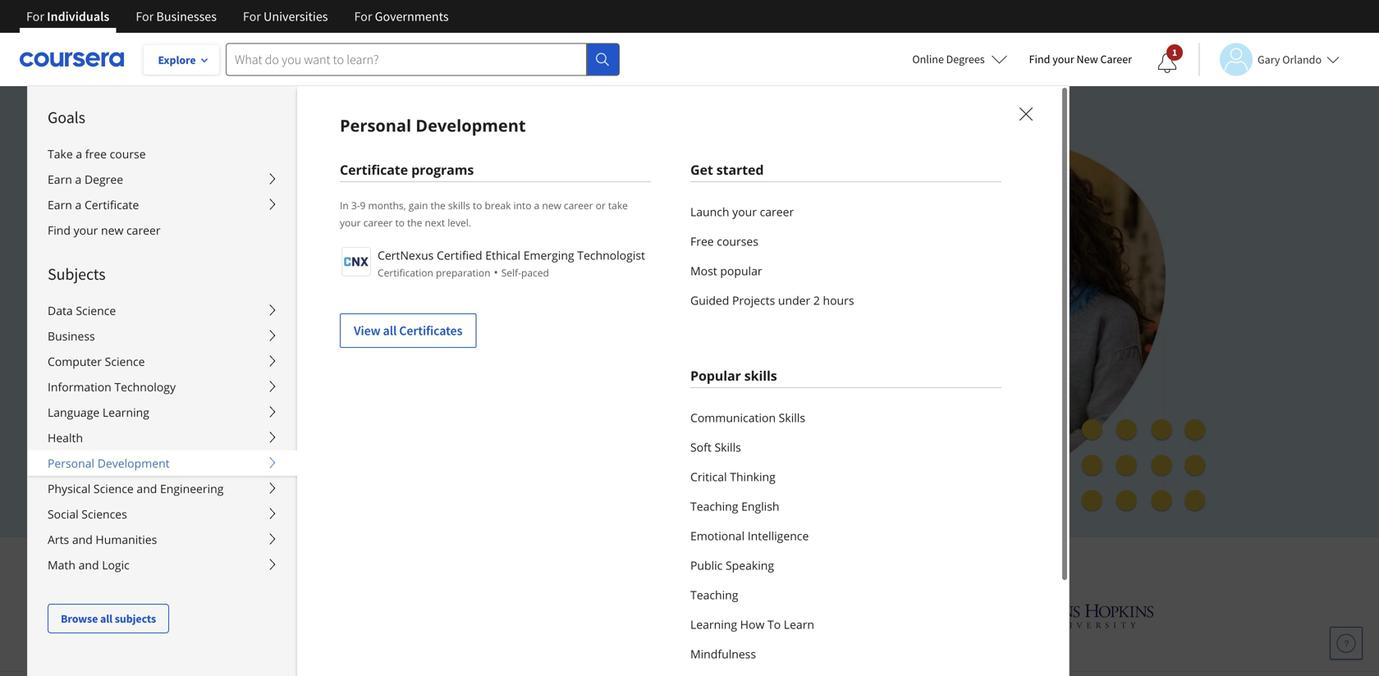 Task type: locate. For each thing, give the bounding box(es) containing it.
sas image
[[772, 603, 835, 629]]

1 vertical spatial development
[[97, 456, 170, 471]]

all inside list
[[383, 323, 397, 339]]

1 horizontal spatial skills
[[744, 367, 777, 385]]

0 vertical spatial science
[[76, 303, 116, 319]]

guided projects under 2 hours link
[[690, 286, 1002, 315]]

None search field
[[226, 43, 620, 76]]

1 vertical spatial free
[[305, 406, 330, 422]]

1 vertical spatial skills
[[715, 440, 741, 455]]

1 horizontal spatial free
[[690, 234, 714, 249]]

2 for from the left
[[136, 8, 154, 25]]

browse all subjects button
[[48, 604, 169, 634]]

communication
[[690, 410, 776, 426]]

skills
[[448, 199, 470, 212], [744, 367, 777, 385]]

learning how to learn
[[690, 617, 814, 633]]

0 vertical spatial teaching
[[690, 499, 738, 514]]

0 horizontal spatial skills
[[715, 440, 741, 455]]

0 horizontal spatial skills
[[448, 199, 470, 212]]

a down "earn a degree"
[[75, 197, 82, 213]]

most popular
[[690, 263, 762, 279]]

day right start
[[282, 406, 303, 422]]

certificate inside 'dropdown button'
[[85, 197, 139, 213]]

or left $399
[[213, 444, 226, 460]]

free up the most
[[690, 234, 714, 249]]

to
[[768, 617, 781, 633]]

coursera
[[891, 550, 975, 577]]

in 3-9 months, gain the skills to break into a new career or take your career to the next level.
[[340, 199, 628, 229]]

1 vertical spatial personal development
[[48, 456, 170, 471]]

or left the take
[[596, 199, 606, 212]]

emotional intelligence link
[[690, 521, 1002, 551]]

coursera plus image
[[213, 154, 464, 179]]

businesses
[[156, 8, 217, 25]]

for for universities
[[243, 8, 261, 25]]

personal up certificate programs
[[340, 114, 411, 137]]

3 for from the left
[[243, 8, 261, 25]]

1 vertical spatial with
[[846, 550, 886, 577]]

your left new
[[1053, 52, 1074, 66]]

1 vertical spatial earn
[[48, 197, 72, 213]]

free courses link
[[690, 227, 1002, 256]]

critical thinking
[[690, 469, 776, 485]]

soft skills link
[[690, 433, 1002, 462]]

communication skills link
[[690, 403, 1002, 433]]

learning inside dropdown button
[[102, 405, 149, 420]]

personal inside menu item
[[340, 114, 411, 137]]

development inside menu item
[[416, 114, 526, 137]]

0 horizontal spatial personal
[[48, 456, 94, 471]]

learning inside "list"
[[690, 617, 737, 633]]

0 horizontal spatial development
[[97, 456, 170, 471]]

career down the earn a certificate 'dropdown button'
[[126, 222, 161, 238]]

your down 3-
[[340, 216, 361, 229]]

with
[[288, 444, 314, 460], [846, 550, 886, 577]]

0 horizontal spatial with
[[288, 444, 314, 460]]

day
[[282, 406, 303, 422], [334, 444, 355, 460]]

0 vertical spatial personal development
[[340, 114, 526, 137]]

1 horizontal spatial personal development
[[340, 114, 526, 137]]

and down personal development popup button
[[137, 481, 157, 497]]

1 vertical spatial find
[[48, 222, 71, 238]]

1 horizontal spatial day
[[334, 444, 355, 460]]

0 horizontal spatial certificate
[[85, 197, 139, 213]]

and right arts
[[72, 532, 93, 548]]

gary
[[1258, 52, 1280, 67]]

1 horizontal spatial all
[[383, 323, 397, 339]]

0 vertical spatial learning
[[102, 405, 149, 420]]

earn a degree
[[48, 172, 123, 187]]

4 for from the left
[[354, 8, 372, 25]]

and
[[290, 259, 322, 284], [137, 481, 157, 497], [72, 532, 93, 548], [701, 550, 736, 577], [78, 557, 99, 573]]

orlando
[[1282, 52, 1322, 67]]

development up programs
[[416, 114, 526, 137]]

on
[[674, 230, 696, 255]]

a inside "link"
[[76, 146, 82, 162]]

2 vertical spatial science
[[94, 481, 134, 497]]

1 vertical spatial all
[[100, 612, 113, 626]]

list
[[690, 197, 1002, 315], [690, 403, 1002, 676]]

list containing launch your career
[[690, 197, 1002, 315]]

2 horizontal spatial to
[[473, 199, 482, 212]]

1 vertical spatial personal
[[48, 456, 94, 471]]

personal development inside popup button
[[48, 456, 170, 471]]

a for free
[[76, 146, 82, 162]]

1 horizontal spatial new
[[542, 199, 561, 212]]

find inside "explore menu" element
[[48, 222, 71, 238]]

new down earn a certificate at the left
[[101, 222, 123, 238]]

trial
[[333, 406, 359, 422]]

development up physical science and engineering
[[97, 456, 170, 471]]

new right the into
[[542, 199, 561, 212]]

coursera image
[[20, 46, 124, 72]]

thinking
[[730, 469, 776, 485]]

teaching for teaching
[[690, 587, 738, 603]]

for left universities
[[243, 8, 261, 25]]

1 vertical spatial learning
[[690, 617, 737, 633]]

0 horizontal spatial all
[[100, 612, 113, 626]]

degrees
[[946, 52, 985, 66]]

learning up mindfulness
[[690, 617, 737, 633]]

teaching down public
[[690, 587, 738, 603]]

for left businesses
[[136, 8, 154, 25]]

2 earn from the top
[[48, 197, 72, 213]]

science up information technology
[[105, 354, 145, 369]]

plus
[[980, 550, 1018, 577]]

0 vertical spatial day
[[282, 406, 303, 422]]

0 horizontal spatial find
[[48, 222, 71, 238]]

earn for earn a degree
[[48, 172, 72, 187]]

1 button
[[1144, 44, 1190, 83]]

career inside the launch your career link
[[760, 204, 794, 220]]

and inside popup button
[[78, 557, 99, 573]]

personal development inside menu item
[[340, 114, 526, 137]]

leading
[[519, 550, 586, 577]]

0 vertical spatial list
[[690, 197, 1002, 315]]

2 vertical spatial to
[[360, 230, 377, 255]]

popular
[[690, 367, 741, 385]]

personal up physical
[[48, 456, 94, 471]]

free
[[85, 146, 107, 162]]

teaching up emotional
[[690, 499, 738, 514]]

1 horizontal spatial development
[[416, 114, 526, 137]]

your down earn a certificate at the left
[[74, 222, 98, 238]]

emotional
[[690, 528, 745, 544]]

your for find your new career
[[1053, 52, 1074, 66]]

2
[[813, 293, 820, 308]]

list containing communication skills
[[690, 403, 1002, 676]]

the
[[431, 199, 446, 212], [407, 216, 422, 229]]

science up sciences
[[94, 481, 134, 497]]

certification
[[378, 266, 433, 280]]

new
[[542, 199, 561, 212], [101, 222, 123, 238]]

1 teaching from the top
[[690, 499, 738, 514]]

7,000+
[[382, 230, 438, 255]]

close image
[[1015, 103, 1036, 124], [1015, 103, 1036, 124], [1015, 103, 1036, 124], [1015, 103, 1037, 125]]

language
[[48, 405, 100, 420]]

1 for from the left
[[26, 8, 44, 25]]

earn down "earn a degree"
[[48, 197, 72, 213]]

free left trial
[[305, 406, 330, 422]]

programs—all
[[499, 259, 619, 284]]

for individuals
[[26, 8, 109, 25]]

view all certificates link
[[340, 314, 476, 348]]

0 vertical spatial or
[[596, 199, 606, 212]]

personal development up physical science and engineering
[[48, 456, 170, 471]]

0 horizontal spatial the
[[407, 216, 422, 229]]

teaching
[[690, 499, 738, 514], [690, 587, 738, 603]]

unlimited
[[213, 230, 296, 255]]

career up courses,
[[564, 199, 593, 212]]

list for get started
[[690, 197, 1002, 315]]

skills up communication skills
[[744, 367, 777, 385]]

in
[[700, 259, 716, 284]]

earn inside dropdown button
[[48, 172, 72, 187]]

to down months,
[[395, 216, 405, 229]]

technologist
[[577, 248, 645, 263]]

0 vertical spatial find
[[1029, 52, 1050, 66]]

university of michigan image
[[677, 594, 720, 639]]

a inside 'dropdown button'
[[75, 197, 82, 213]]

0 vertical spatial earn
[[48, 172, 72, 187]]

0 vertical spatial with
[[288, 444, 314, 460]]

emerging
[[524, 248, 574, 263]]

personal
[[340, 114, 411, 137], [48, 456, 94, 471]]

a left free
[[76, 146, 82, 162]]

with up the teaching link
[[846, 550, 886, 577]]

0 vertical spatial development
[[416, 114, 526, 137]]

0 vertical spatial skills
[[779, 410, 805, 426]]

certificate up 9
[[340, 161, 408, 179]]

1 horizontal spatial the
[[431, 199, 446, 212]]

science inside popup button
[[76, 303, 116, 319]]

and inside dropdown button
[[72, 532, 93, 548]]

0 horizontal spatial new
[[101, 222, 123, 238]]

most
[[690, 263, 717, 279]]

1 vertical spatial science
[[105, 354, 145, 369]]

1 horizontal spatial certificate
[[340, 161, 408, 179]]

personal inside popup button
[[48, 456, 94, 471]]

1 vertical spatial list
[[690, 403, 1002, 676]]

0 horizontal spatial day
[[282, 406, 303, 422]]

0 horizontal spatial personal development
[[48, 456, 170, 471]]

1 horizontal spatial personal
[[340, 114, 411, 137]]

your down projects,
[[213, 288, 252, 313]]

data science
[[48, 303, 116, 319]]

1 horizontal spatial skills
[[779, 410, 805, 426]]

and left logic at left
[[78, 557, 99, 573]]

certificate up the find your new career
[[85, 197, 139, 213]]

learning down information technology
[[102, 405, 149, 420]]

months,
[[368, 199, 406, 212]]

skills inside in 3-9 months, gain the skills to break into a new career or take your career to the next level.
[[448, 199, 470, 212]]

career
[[564, 199, 593, 212], [760, 204, 794, 220], [363, 216, 393, 229], [126, 222, 161, 238]]

/month, cancel anytime
[[233, 368, 370, 384]]

0 horizontal spatial free
[[305, 406, 330, 422]]

health button
[[28, 425, 297, 451]]

learning
[[102, 405, 149, 420], [690, 617, 737, 633]]

leading universities and companies with coursera plus
[[514, 550, 1018, 577]]

a inside dropdown button
[[75, 172, 82, 187]]

0 vertical spatial personal
[[340, 114, 411, 137]]

preparation
[[436, 266, 490, 280]]

mindfulness
[[690, 646, 756, 662]]

find left new
[[1029, 52, 1050, 66]]

started
[[716, 161, 764, 179]]

2 teaching from the top
[[690, 587, 738, 603]]

0 vertical spatial new
[[542, 199, 561, 212]]

1 horizontal spatial or
[[596, 199, 606, 212]]

teaching link
[[690, 580, 1002, 610]]

1 vertical spatial day
[[334, 444, 355, 460]]

all right the view
[[383, 323, 397, 339]]

/year
[[255, 444, 285, 460]]

the up next
[[431, 199, 446, 212]]

and up subscription
[[290, 259, 322, 284]]

for left individuals
[[26, 8, 44, 25]]

help center image
[[1336, 634, 1356, 653]]

browse all subjects
[[61, 612, 156, 626]]

all right "browse"
[[100, 612, 113, 626]]

and inside popup button
[[137, 481, 157, 497]]

or inside in 3-9 months, gain the skills to break into a new career or take your career to the next level.
[[596, 199, 606, 212]]

new inside in 3-9 months, gain the skills to break into a new career or take your career to the next level.
[[542, 199, 561, 212]]

science
[[76, 303, 116, 319], [105, 354, 145, 369], [94, 481, 134, 497]]

0 vertical spatial all
[[383, 323, 397, 339]]

1 horizontal spatial learning
[[690, 617, 737, 633]]

get
[[690, 161, 713, 179]]

earn inside 'dropdown button'
[[48, 197, 72, 213]]

ethical
[[485, 248, 521, 263]]

for left governments
[[354, 8, 372, 25]]

2 list from the top
[[690, 403, 1002, 676]]

start 7-day free trial button
[[213, 394, 385, 434]]

for
[[26, 8, 44, 25], [136, 8, 154, 25], [243, 8, 261, 25], [354, 8, 372, 25]]

0 horizontal spatial learning
[[102, 405, 149, 420]]

personal development
[[340, 114, 526, 137], [48, 456, 170, 471]]

engineering
[[160, 481, 224, 497]]

skills up level.
[[448, 199, 470, 212]]

all
[[383, 323, 397, 339], [100, 612, 113, 626]]

earn a degree button
[[28, 167, 297, 192]]

and down emotional
[[701, 550, 736, 577]]

to left break
[[473, 199, 482, 212]]

for for individuals
[[26, 8, 44, 25]]

with left 14-
[[288, 444, 314, 460]]

find down earn a certificate at the left
[[48, 222, 71, 238]]

your up courses
[[732, 204, 757, 220]]

science up business
[[76, 303, 116, 319]]

find for find your new career
[[1029, 52, 1050, 66]]

skills right soft
[[715, 440, 741, 455]]

close image
[[1015, 103, 1036, 124], [1015, 103, 1036, 124], [1015, 103, 1036, 124], [1015, 103, 1036, 124], [1015, 103, 1036, 124]]

math and logic
[[48, 557, 130, 573]]

new inside "explore menu" element
[[101, 222, 123, 238]]

a left 'degree'
[[75, 172, 82, 187]]

list for popular skills
[[690, 403, 1002, 676]]

free inside 'button'
[[305, 406, 330, 422]]

1 vertical spatial skills
[[744, 367, 777, 385]]

0 vertical spatial skills
[[448, 199, 470, 212]]

day left money-
[[334, 444, 355, 460]]

What do you want to learn? text field
[[226, 43, 587, 76]]

your inside unlimited access to 7,000+ world-class courses, hands-on projects, and job-ready certificate programs—all included in your subscription
[[213, 288, 252, 313]]

skills right communication
[[779, 410, 805, 426]]

earn down take
[[48, 172, 72, 187]]

1 list from the top
[[690, 197, 1002, 315]]

all inside "button"
[[100, 612, 113, 626]]

the down 'gain'
[[407, 216, 422, 229]]

0 vertical spatial certificate
[[340, 161, 408, 179]]

personal development up programs
[[340, 114, 526, 137]]

a right the into
[[534, 199, 540, 212]]

a inside in 3-9 months, gain the skills to break into a new career or take your career to the next level.
[[534, 199, 540, 212]]

1 vertical spatial certificate
[[85, 197, 139, 213]]

career down the started
[[760, 204, 794, 220]]

1 vertical spatial teaching
[[690, 587, 738, 603]]

1 earn from the top
[[48, 172, 72, 187]]

0 horizontal spatial or
[[213, 444, 226, 460]]

to up the ready
[[360, 230, 377, 255]]

1 vertical spatial new
[[101, 222, 123, 238]]

your inside "explore menu" element
[[74, 222, 98, 238]]

1 horizontal spatial find
[[1029, 52, 1050, 66]]

your inside "list"
[[732, 204, 757, 220]]

0 horizontal spatial to
[[360, 230, 377, 255]]

1 horizontal spatial to
[[395, 216, 405, 229]]

career inside find your new career link
[[126, 222, 161, 238]]

0 vertical spatial free
[[690, 234, 714, 249]]



Task type: describe. For each thing, give the bounding box(es) containing it.
find your new career
[[48, 222, 161, 238]]

•
[[494, 264, 498, 280]]

ready
[[359, 259, 407, 284]]

humanities
[[96, 532, 157, 548]]

skills for communication skills
[[779, 410, 805, 426]]

find your new career link
[[1021, 49, 1140, 70]]

class
[[496, 230, 537, 255]]

explore menu element
[[28, 86, 297, 634]]

a for degree
[[75, 172, 82, 187]]

skills for soft skills
[[715, 440, 741, 455]]

find for find your new career
[[48, 222, 71, 238]]

money-
[[358, 444, 401, 460]]

into
[[514, 199, 531, 212]]

governments
[[375, 8, 449, 25]]

1 vertical spatial the
[[407, 216, 422, 229]]

online
[[912, 52, 944, 66]]

earn a certificate button
[[28, 192, 297, 218]]

universities
[[591, 550, 696, 577]]

to inside unlimited access to 7,000+ world-class courses, hands-on projects, and job-ready certificate programs—all included in your subscription
[[360, 230, 377, 255]]

computer science
[[48, 354, 145, 369]]

and inside unlimited access to 7,000+ world-class courses, hands-on projects, and job-ready certificate programs—all included in your subscription
[[290, 259, 322, 284]]

banner navigation
[[13, 0, 462, 33]]

partnername logo image
[[342, 247, 371, 277]]

math
[[48, 557, 75, 573]]

9
[[360, 199, 366, 212]]

technology
[[114, 379, 176, 395]]

emotional intelligence
[[690, 528, 809, 544]]

find your new career
[[1029, 52, 1132, 66]]

soft
[[690, 440, 712, 455]]

self-
[[501, 266, 521, 280]]

for governments
[[354, 8, 449, 25]]

guarantee
[[431, 444, 490, 460]]

public
[[690, 558, 723, 573]]

teaching for teaching english
[[690, 499, 738, 514]]

communication skills
[[690, 410, 805, 426]]

critical thinking link
[[690, 462, 1002, 492]]

science for physical
[[94, 481, 134, 497]]

all for subjects
[[100, 612, 113, 626]]

arts and humanities
[[48, 532, 157, 548]]

teaching english
[[690, 499, 779, 514]]

goals
[[48, 107, 85, 128]]

courses,
[[541, 230, 611, 255]]

browse
[[61, 612, 98, 626]]

start
[[240, 406, 268, 422]]

programs
[[411, 161, 474, 179]]

health
[[48, 430, 83, 446]]

personal development menu item
[[296, 85, 1379, 676]]

take a free course
[[48, 146, 146, 162]]

online degrees button
[[899, 41, 1021, 77]]

critical
[[690, 469, 727, 485]]

physical science and engineering
[[48, 481, 224, 497]]

earn for earn a certificate
[[48, 197, 72, 213]]

certificate inside personal development menu item
[[340, 161, 408, 179]]

access
[[300, 230, 355, 255]]

1 vertical spatial or
[[213, 444, 226, 460]]

online degrees
[[912, 52, 985, 66]]

personal development button
[[28, 451, 297, 476]]

free inside "list"
[[690, 234, 714, 249]]

certificates
[[399, 323, 462, 339]]

language learning
[[48, 405, 149, 420]]

english
[[741, 499, 779, 514]]

view
[[354, 323, 380, 339]]

business button
[[28, 323, 297, 349]]

get started
[[690, 161, 764, 179]]

new
[[1077, 52, 1098, 66]]

0 vertical spatial the
[[431, 199, 446, 212]]

0 vertical spatial to
[[473, 199, 482, 212]]

day inside 'button'
[[282, 406, 303, 422]]

development inside popup button
[[97, 456, 170, 471]]

for for businesses
[[136, 8, 154, 25]]

information technology button
[[28, 374, 297, 400]]

subjects
[[115, 612, 156, 626]]

mindfulness link
[[690, 639, 1002, 669]]

your inside in 3-9 months, gain the skills to break into a new career or take your career to the next level.
[[340, 216, 361, 229]]

how
[[740, 617, 765, 633]]

all for certificates
[[383, 323, 397, 339]]

3-
[[351, 199, 360, 212]]

for businesses
[[136, 8, 217, 25]]

computer
[[48, 354, 102, 369]]

physical
[[48, 481, 91, 497]]

in
[[340, 199, 349, 212]]

computer science button
[[28, 349, 297, 374]]

physical science and engineering button
[[28, 476, 297, 502]]

projects,
[[213, 259, 286, 284]]

intelligence
[[748, 528, 809, 544]]

hands-
[[616, 230, 674, 255]]

for universities
[[243, 8, 328, 25]]

personal development group
[[27, 85, 1379, 676]]

course
[[110, 146, 146, 162]]

certified
[[437, 248, 482, 263]]

companies
[[741, 550, 841, 577]]

for for governments
[[354, 8, 372, 25]]

subjects
[[48, 264, 106, 284]]

back
[[401, 444, 428, 460]]

your for launch your career
[[732, 204, 757, 220]]

view all certificates list
[[340, 245, 651, 348]]

7-
[[271, 406, 282, 422]]

take
[[608, 199, 628, 212]]

certificate
[[412, 259, 495, 284]]

teaching english link
[[690, 492, 1002, 521]]

1 horizontal spatial with
[[846, 550, 886, 577]]

your for find your new career
[[74, 222, 98, 238]]

guided
[[690, 293, 729, 308]]

paced
[[521, 266, 549, 280]]

show notifications image
[[1157, 53, 1177, 73]]

university of illinois at urbana-champaign image
[[225, 603, 353, 629]]

logic
[[102, 557, 130, 573]]

1 vertical spatial to
[[395, 216, 405, 229]]

math and logic button
[[28, 552, 297, 578]]

explore
[[158, 53, 196, 67]]

1
[[1172, 46, 1177, 59]]

arts
[[48, 532, 69, 548]]

a for certificate
[[75, 197, 82, 213]]

science for data
[[76, 303, 116, 319]]

science for computer
[[105, 354, 145, 369]]

courses
[[717, 234, 758, 249]]

career down months,
[[363, 216, 393, 229]]

or $399 /year with 14-day money-back guarantee
[[213, 444, 490, 460]]

johns hopkins university image
[[998, 601, 1154, 631]]



Task type: vqa. For each thing, say whether or not it's contained in the screenshot.
the For
yes



